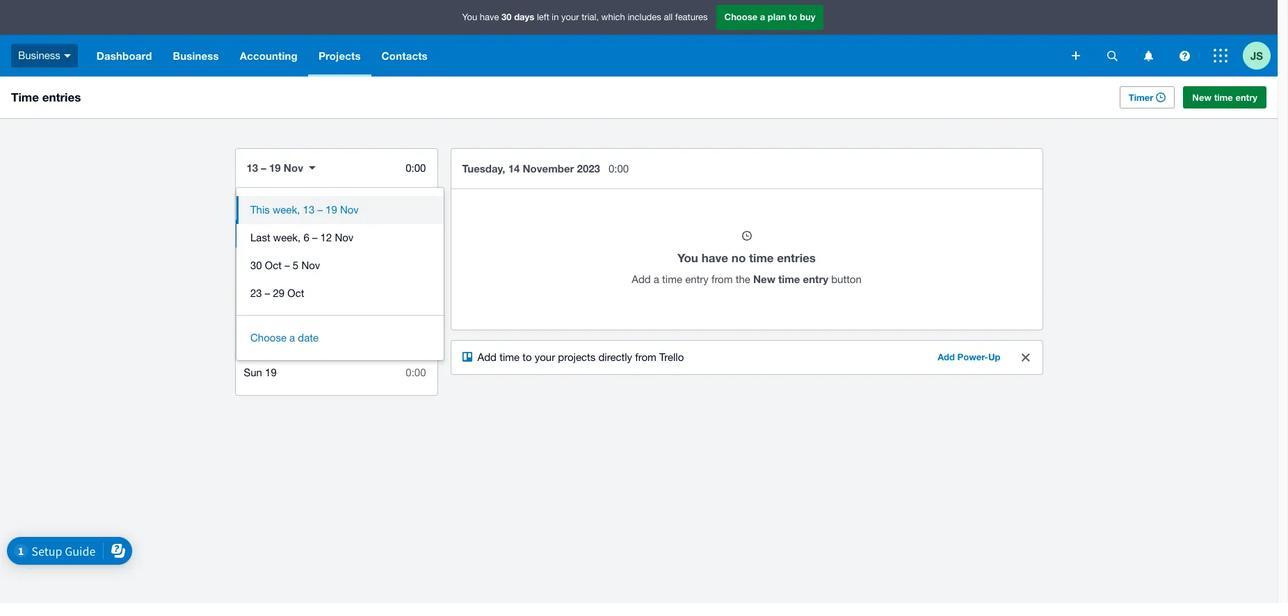 Task type: locate. For each thing, give the bounding box(es) containing it.
from
[[712, 273, 733, 285], [635, 351, 656, 363]]

0 horizontal spatial a
[[289, 332, 295, 344]]

new inside new time entry button
[[1192, 92, 1212, 103]]

0 vertical spatial have
[[480, 12, 499, 22]]

0 vertical spatial from
[[712, 273, 733, 285]]

you have 30 days left in your trial, which includes all features
[[462, 11, 708, 22]]

add inside add a time entry from the new time entry button
[[632, 273, 651, 285]]

projects
[[319, 49, 361, 62]]

choose for choose a date
[[250, 332, 287, 344]]

0 vertical spatial to
[[789, 11, 797, 22]]

svg image up "timer" button
[[1144, 50, 1153, 61]]

0 horizontal spatial have
[[480, 12, 499, 22]]

1 horizontal spatial add
[[632, 273, 651, 285]]

tue 14 button
[[235, 220, 437, 248]]

time inside add a time entry from the new time entry button
[[662, 273, 682, 285]]

2 business button from the left
[[162, 35, 229, 77]]

0 vertical spatial new
[[1192, 92, 1212, 103]]

17
[[259, 311, 271, 323]]

wed 15 button
[[235, 248, 437, 275]]

entry down the js
[[1236, 92, 1258, 103]]

nov right 5
[[301, 259, 320, 271]]

13 up 6
[[303, 204, 315, 216]]

clear button
[[1012, 344, 1040, 371]]

0 vertical spatial a
[[760, 11, 765, 22]]

14 right tuesday,
[[508, 162, 520, 175]]

entry left the
[[685, 273, 709, 285]]

add for from
[[478, 351, 497, 363]]

30 left days
[[502, 11, 512, 22]]

your right in on the top
[[561, 12, 579, 22]]

14 for tuesday,
[[508, 162, 520, 175]]

contacts
[[382, 49, 428, 62]]

have
[[480, 12, 499, 22], [702, 250, 728, 265]]

2 horizontal spatial entry
[[1236, 92, 1258, 103]]

0 horizontal spatial 13
[[247, 161, 258, 174]]

1 vertical spatial a
[[654, 273, 659, 285]]

week, inside "button"
[[273, 232, 301, 243]]

0 horizontal spatial business
[[18, 49, 60, 61]]

1 vertical spatial you
[[678, 250, 698, 265]]

1 horizontal spatial to
[[789, 11, 797, 22]]

navigation containing dashboard
[[86, 35, 1062, 77]]

business button
[[0, 35, 86, 77], [162, 35, 229, 77]]

1 vertical spatial week,
[[273, 232, 301, 243]]

0 vertical spatial 30
[[502, 11, 512, 22]]

svg image
[[1214, 49, 1228, 63], [1144, 50, 1153, 61], [1179, 50, 1190, 61]]

tuesday, 14 november 2023
[[462, 162, 600, 175]]

1 horizontal spatial business button
[[162, 35, 229, 77]]

– right 6
[[312, 232, 317, 243]]

– up 12
[[317, 204, 323, 216]]

entries right time
[[42, 90, 81, 104]]

to inside banner
[[789, 11, 797, 22]]

tue
[[244, 227, 260, 239]]

– inside 13 – 19 nov popup button
[[261, 161, 266, 174]]

2 horizontal spatial 13
[[303, 204, 315, 216]]

svg image up new time entry button
[[1179, 50, 1190, 61]]

19
[[269, 161, 281, 174], [326, 204, 337, 216], [265, 367, 277, 378]]

group containing this week, 13 – 19 nov
[[236, 188, 444, 360]]

2 horizontal spatial a
[[760, 11, 765, 22]]

13 inside button
[[303, 204, 315, 216]]

0 vertical spatial your
[[561, 12, 579, 22]]

in
[[552, 12, 559, 22]]

1 horizontal spatial choose
[[724, 11, 758, 22]]

0 vertical spatial oct
[[265, 259, 282, 271]]

2 vertical spatial a
[[289, 332, 295, 344]]

1 horizontal spatial new
[[1192, 92, 1212, 103]]

0 horizontal spatial 30
[[250, 259, 262, 271]]

you
[[462, 12, 477, 22], [678, 250, 698, 265]]

dashboard
[[97, 49, 152, 62]]

week, right this
[[273, 204, 300, 216]]

group
[[236, 188, 444, 360]]

your
[[561, 12, 579, 22], [535, 351, 555, 363]]

trial,
[[582, 12, 599, 22]]

0 vertical spatial 14
[[508, 162, 520, 175]]

new
[[1192, 92, 1212, 103], [753, 273, 776, 285]]

1 horizontal spatial your
[[561, 12, 579, 22]]

mon 13
[[244, 200, 279, 211]]

time
[[1214, 92, 1233, 103], [749, 250, 774, 265], [778, 273, 800, 285], [662, 273, 682, 285], [500, 351, 520, 363]]

timer
[[1129, 92, 1154, 103]]

wed 15
[[244, 255, 279, 267]]

19 right sun
[[265, 367, 277, 378]]

days
[[514, 11, 534, 22]]

– inside 23 – 29 oct button
[[265, 287, 270, 299]]

entries up add a time entry from the new time entry button
[[777, 250, 816, 265]]

oct right wed
[[265, 259, 282, 271]]

entries
[[42, 90, 81, 104], [777, 250, 816, 265]]

2 horizontal spatial svg image
[[1214, 49, 1228, 63]]

this
[[250, 204, 270, 216]]

0 horizontal spatial oct
[[265, 259, 282, 271]]

navigation inside banner
[[86, 35, 1062, 77]]

navigation
[[86, 35, 1062, 77]]

1 vertical spatial to
[[523, 351, 532, 363]]

sat 18
[[244, 339, 274, 351]]

svg image left the js
[[1214, 49, 1228, 63]]

1 horizontal spatial you
[[678, 250, 698, 265]]

1 vertical spatial your
[[535, 351, 555, 363]]

entry
[[1236, 92, 1258, 103], [803, 273, 828, 285], [685, 273, 709, 285]]

0 horizontal spatial your
[[535, 351, 555, 363]]

choose inside banner
[[724, 11, 758, 22]]

you left no
[[678, 250, 698, 265]]

banner containing js
[[0, 0, 1278, 77]]

nov up tue 14 button
[[340, 204, 359, 216]]

plan
[[768, 11, 786, 22]]

0 horizontal spatial new
[[753, 273, 776, 285]]

new right "timer" button
[[1192, 92, 1212, 103]]

from left "trello"
[[635, 351, 656, 363]]

oct
[[265, 259, 282, 271], [288, 287, 304, 299]]

1 horizontal spatial from
[[712, 273, 733, 285]]

– up "mon 13"
[[261, 161, 266, 174]]

0 vertical spatial 19
[[269, 161, 281, 174]]

0 vertical spatial you
[[462, 12, 477, 22]]

0:00
[[406, 162, 426, 174], [609, 163, 629, 175], [406, 200, 426, 211], [406, 311, 426, 323], [406, 367, 426, 378]]

0:00 for fri 17
[[406, 311, 426, 323]]

14 right tue
[[263, 227, 275, 239]]

nov
[[284, 161, 303, 174], [340, 204, 359, 216], [335, 232, 354, 243], [301, 259, 320, 271]]

to left projects
[[523, 351, 532, 363]]

1 horizontal spatial have
[[702, 250, 728, 265]]

time
[[11, 90, 39, 104]]

0:00 for mon 13
[[406, 200, 426, 211]]

nov right 12
[[335, 232, 354, 243]]

button
[[831, 273, 862, 285]]

new right the
[[753, 273, 776, 285]]

oct right 29 at the left top
[[288, 287, 304, 299]]

up
[[988, 351, 1001, 362]]

30 left 15
[[250, 259, 262, 271]]

list box
[[236, 188, 444, 316]]

19 up "mon 13"
[[269, 161, 281, 174]]

a inside add a time entry from the new time entry button
[[654, 273, 659, 285]]

week,
[[273, 204, 300, 216], [273, 232, 301, 243]]

0 vertical spatial entries
[[42, 90, 81, 104]]

clear image
[[1021, 353, 1030, 362]]

30 inside banner
[[502, 11, 512, 22]]

choose a date
[[250, 332, 319, 344]]

30
[[502, 11, 512, 22], [250, 259, 262, 271]]

1 business button from the left
[[0, 35, 86, 77]]

you left days
[[462, 12, 477, 22]]

power-
[[958, 351, 988, 362]]

you inside you have 30 days left in your trial, which includes all features
[[462, 12, 477, 22]]

30 inside button
[[250, 259, 262, 271]]

new time entry button
[[1183, 86, 1267, 109]]

23
[[250, 287, 262, 299]]

have inside you have 30 days left in your trial, which includes all features
[[480, 12, 499, 22]]

0 horizontal spatial you
[[462, 12, 477, 22]]

14
[[508, 162, 520, 175], [263, 227, 275, 239]]

a
[[760, 11, 765, 22], [654, 273, 659, 285], [289, 332, 295, 344]]

your left projects
[[535, 351, 555, 363]]

1 horizontal spatial 14
[[508, 162, 520, 175]]

2 horizontal spatial svg image
[[1107, 50, 1117, 61]]

–
[[261, 161, 266, 174], [317, 204, 323, 216], [312, 232, 317, 243], [285, 259, 290, 271], [265, 287, 270, 299]]

19 inside this week, 13 – 19 nov button
[[326, 204, 337, 216]]

1 vertical spatial choose
[[250, 332, 287, 344]]

1 vertical spatial have
[[702, 250, 728, 265]]

have for 30
[[480, 12, 499, 22]]

nov inside button
[[340, 204, 359, 216]]

your inside you have 30 days left in your trial, which includes all features
[[561, 12, 579, 22]]

accounting button
[[229, 35, 308, 77]]

13 up mon
[[247, 161, 258, 174]]

5
[[293, 259, 299, 271]]

thu 16
[[244, 283, 276, 295]]

0 horizontal spatial choose
[[250, 332, 287, 344]]

sat 18 button
[[235, 331, 437, 359]]

banner
[[0, 0, 1278, 77]]

business
[[18, 49, 60, 61], [173, 49, 219, 62]]

19 up tue 14 button
[[326, 204, 337, 216]]

13 right mon
[[268, 200, 279, 211]]

1 vertical spatial 30
[[250, 259, 262, 271]]

a inside banner
[[760, 11, 765, 22]]

1 horizontal spatial business
[[173, 49, 219, 62]]

fri 17
[[245, 311, 271, 323]]

add power-up
[[938, 351, 1001, 362]]

0 horizontal spatial add
[[478, 351, 497, 363]]

week, for last
[[273, 232, 301, 243]]

0 horizontal spatial entry
[[685, 273, 709, 285]]

svg image
[[1107, 50, 1117, 61], [1072, 51, 1080, 60], [64, 54, 71, 58]]

0 horizontal spatial to
[[523, 351, 532, 363]]

week, left 6
[[273, 232, 301, 243]]

choose inside button
[[250, 332, 287, 344]]

nov up this week, 13 – 19 nov
[[284, 161, 303, 174]]

1 horizontal spatial a
[[654, 273, 659, 285]]

from left the
[[712, 273, 733, 285]]

choose a date link
[[250, 332, 319, 344]]

– left 29 at the left top
[[265, 287, 270, 299]]

add
[[632, 273, 651, 285], [478, 351, 497, 363], [938, 351, 955, 362]]

tue 14
[[244, 227, 275, 239]]

time inside button
[[1214, 92, 1233, 103]]

2 horizontal spatial add
[[938, 351, 955, 362]]

– left 5
[[285, 259, 290, 271]]

choose
[[724, 11, 758, 22], [250, 332, 287, 344]]

1 horizontal spatial 30
[[502, 11, 512, 22]]

1 vertical spatial 14
[[263, 227, 275, 239]]

a inside choose a date button
[[289, 332, 295, 344]]

entry left 'button'
[[803, 273, 828, 285]]

0 vertical spatial choose
[[724, 11, 758, 22]]

week, inside button
[[273, 204, 300, 216]]

0 horizontal spatial 14
[[263, 227, 275, 239]]

0 horizontal spatial svg image
[[64, 54, 71, 58]]

1 vertical spatial 19
[[326, 204, 337, 216]]

add a time entry from the new time entry button
[[632, 273, 862, 285]]

svg image inside business popup button
[[64, 54, 71, 58]]

contacts button
[[371, 35, 438, 77]]

23 – 29 oct
[[250, 287, 304, 299]]

0 horizontal spatial from
[[635, 351, 656, 363]]

a for add a time entry from the new time entry button
[[654, 273, 659, 285]]

0 horizontal spatial business button
[[0, 35, 86, 77]]

1 horizontal spatial oct
[[288, 287, 304, 299]]

1 vertical spatial entries
[[777, 250, 816, 265]]

0 vertical spatial week,
[[273, 204, 300, 216]]

have left no
[[702, 250, 728, 265]]

to left "buy"
[[789, 11, 797, 22]]

14 inside button
[[263, 227, 275, 239]]

choose a plan to buy
[[724, 11, 816, 22]]

have left days
[[480, 12, 499, 22]]



Task type: describe. For each thing, give the bounding box(es) containing it.
features
[[675, 12, 708, 22]]

you have no time entries
[[678, 250, 816, 265]]

add time to your projects directly from trello
[[478, 351, 684, 363]]

1 vertical spatial from
[[635, 351, 656, 363]]

0:00 for sun 19
[[406, 367, 426, 378]]

add for new
[[632, 273, 651, 285]]

30 oct – 5 nov
[[250, 259, 320, 271]]

1 horizontal spatial entry
[[803, 273, 828, 285]]

the
[[736, 273, 750, 285]]

sun
[[244, 367, 262, 378]]

tuesday,
[[462, 162, 505, 175]]

js
[[1251, 49, 1263, 62]]

thu 16 button
[[235, 275, 437, 303]]

last
[[250, 232, 270, 243]]

this week, 13 – 19 nov button
[[236, 196, 444, 224]]

which
[[601, 12, 625, 22]]

trello
[[659, 351, 684, 363]]

14 for tue
[[263, 227, 275, 239]]

you for you have 30 days left in your trial, which includes all features
[[462, 12, 477, 22]]

19 inside 13 – 19 nov popup button
[[269, 161, 281, 174]]

choose for choose a plan to buy
[[724, 11, 758, 22]]

0 horizontal spatial entries
[[42, 90, 81, 104]]

1 horizontal spatial entries
[[777, 250, 816, 265]]

30 oct – 5 nov button
[[236, 252, 444, 280]]

no
[[732, 250, 746, 265]]

1 vertical spatial new
[[753, 273, 776, 285]]

a for choose a date
[[289, 332, 295, 344]]

– inside this week, 13 – 19 nov button
[[317, 204, 323, 216]]

you for you have no time entries
[[678, 250, 698, 265]]

nov inside popup button
[[284, 161, 303, 174]]

time entries
[[11, 90, 81, 104]]

sun 19
[[244, 367, 277, 378]]

1 horizontal spatial svg image
[[1072, 51, 1080, 60]]

new time entry
[[1192, 92, 1258, 103]]

directly
[[599, 351, 632, 363]]

this week, 13 – 19 nov
[[250, 204, 359, 216]]

last week, 6 – 12 nov
[[250, 232, 354, 243]]

16
[[264, 283, 276, 295]]

projects button
[[308, 35, 371, 77]]

week, for this
[[273, 204, 300, 216]]

entry inside button
[[1236, 92, 1258, 103]]

29
[[273, 287, 285, 299]]

– inside 30 oct – 5 nov button
[[285, 259, 290, 271]]

from inside add a time entry from the new time entry button
[[712, 273, 733, 285]]

projects
[[558, 351, 596, 363]]

sat
[[244, 339, 259, 351]]

last week, 6 – 12 nov button
[[236, 224, 444, 252]]

2023
[[577, 162, 600, 175]]

all
[[664, 12, 673, 22]]

– inside last week, 6 – 12 nov "button"
[[312, 232, 317, 243]]

timer button
[[1120, 86, 1175, 109]]

1 horizontal spatial 13
[[268, 200, 279, 211]]

wed
[[244, 255, 265, 267]]

0 horizontal spatial svg image
[[1144, 50, 1153, 61]]

2 vertical spatial 19
[[265, 367, 277, 378]]

nov inside "button"
[[335, 232, 354, 243]]

buy
[[800, 11, 816, 22]]

november
[[523, 162, 574, 175]]

1 vertical spatial oct
[[288, 287, 304, 299]]

fri
[[245, 311, 256, 323]]

dashboard link
[[86, 35, 162, 77]]

a for choose a plan to buy
[[760, 11, 765, 22]]

1 horizontal spatial svg image
[[1179, 50, 1190, 61]]

23 – 29 oct button
[[236, 280, 444, 307]]

includes
[[628, 12, 661, 22]]

date
[[298, 332, 319, 344]]

nov inside button
[[301, 259, 320, 271]]

13 – 19 nov button
[[235, 152, 327, 184]]

choose a date button
[[236, 324, 444, 352]]

have for no
[[702, 250, 728, 265]]

left
[[537, 12, 549, 22]]

12
[[320, 232, 332, 243]]

13 – 19 nov
[[247, 161, 303, 174]]

add power-up link
[[929, 346, 1009, 369]]

js button
[[1243, 35, 1278, 77]]

accounting
[[240, 49, 298, 62]]

entry inside add a time entry from the new time entry button
[[685, 273, 709, 285]]

13 inside popup button
[[247, 161, 258, 174]]

6
[[304, 232, 309, 243]]

mon
[[244, 200, 265, 211]]

thu
[[244, 283, 261, 295]]

list box containing this week, 13 – 19 nov
[[236, 188, 444, 316]]

18
[[262, 339, 274, 351]]

15
[[268, 255, 279, 267]]



Task type: vqa. For each thing, say whether or not it's contained in the screenshot.
dialog
no



